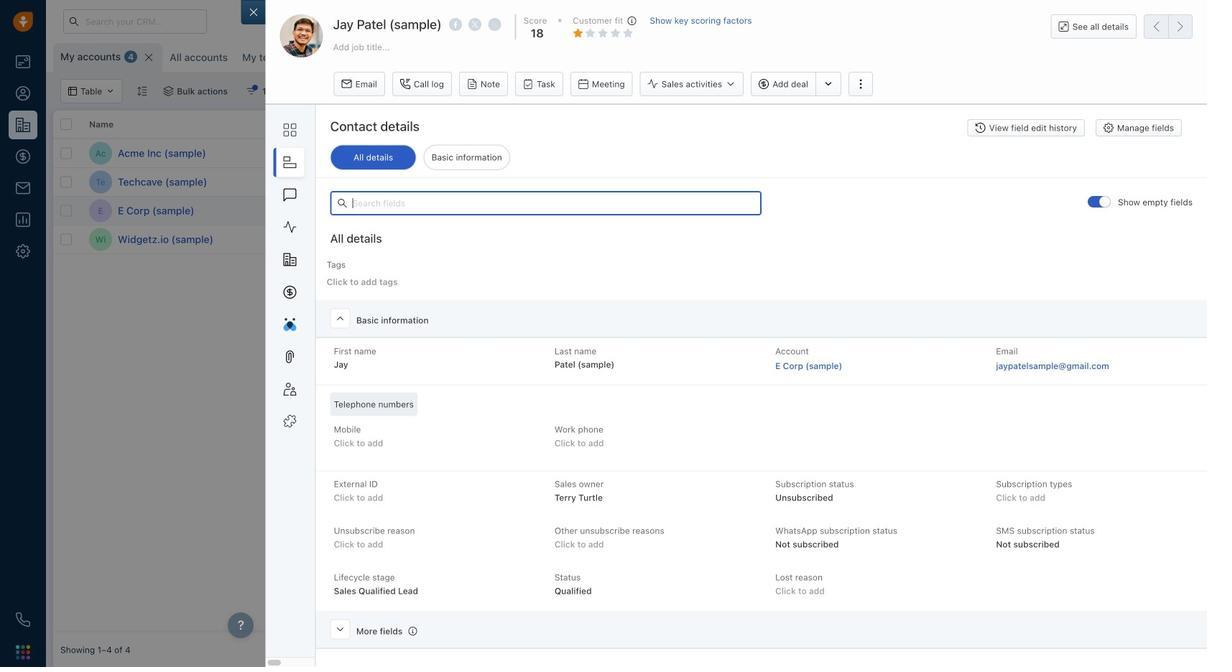 Task type: vqa. For each thing, say whether or not it's contained in the screenshot.
1st row group from right
yes



Task type: describe. For each thing, give the bounding box(es) containing it.
j image
[[377, 200, 401, 223]]

send email image
[[1074, 17, 1084, 26]]

Search your CRM... text field
[[63, 9, 207, 34]]

1 row group from the left
[[53, 139, 370, 255]]

phone element
[[9, 606, 37, 635]]

Search fields text field
[[330, 191, 762, 216]]



Task type: locate. For each thing, give the bounding box(es) containing it.
phone image
[[16, 613, 30, 628]]

l image
[[377, 142, 401, 165]]

row group
[[53, 139, 370, 255], [370, 139, 1201, 255]]

press space to select this row. row
[[53, 139, 370, 168], [370, 139, 1201, 168], [53, 168, 370, 197], [370, 168, 1201, 197], [53, 197, 370, 226], [370, 197, 1201, 226], [53, 226, 370, 255], [370, 226, 1201, 255]]

row
[[53, 111, 370, 139]]

freshworks switcher image
[[16, 646, 30, 660]]

dialog
[[241, 0, 1208, 668]]

2 row group from the left
[[370, 139, 1201, 255]]

j image
[[377, 228, 401, 251]]

s image
[[377, 171, 401, 194]]

cell
[[585, 139, 693, 168], [693, 139, 801, 168], [801, 139, 909, 168], [909, 139, 1017, 168], [1017, 139, 1125, 168], [1125, 139, 1201, 168], [1125, 168, 1201, 196], [801, 197, 909, 225], [909, 197, 1017, 225], [1125, 197, 1201, 225], [477, 226, 585, 254], [585, 226, 693, 254], [693, 226, 801, 254], [801, 226, 909, 254], [909, 226, 1017, 254], [1017, 226, 1125, 254], [1125, 226, 1201, 254]]

container_wx8msf4aqz5i3rn1 image
[[163, 86, 173, 96], [247, 86, 257, 96], [704, 177, 714, 187], [704, 206, 714, 216]]

grid
[[53, 109, 1201, 633]]



